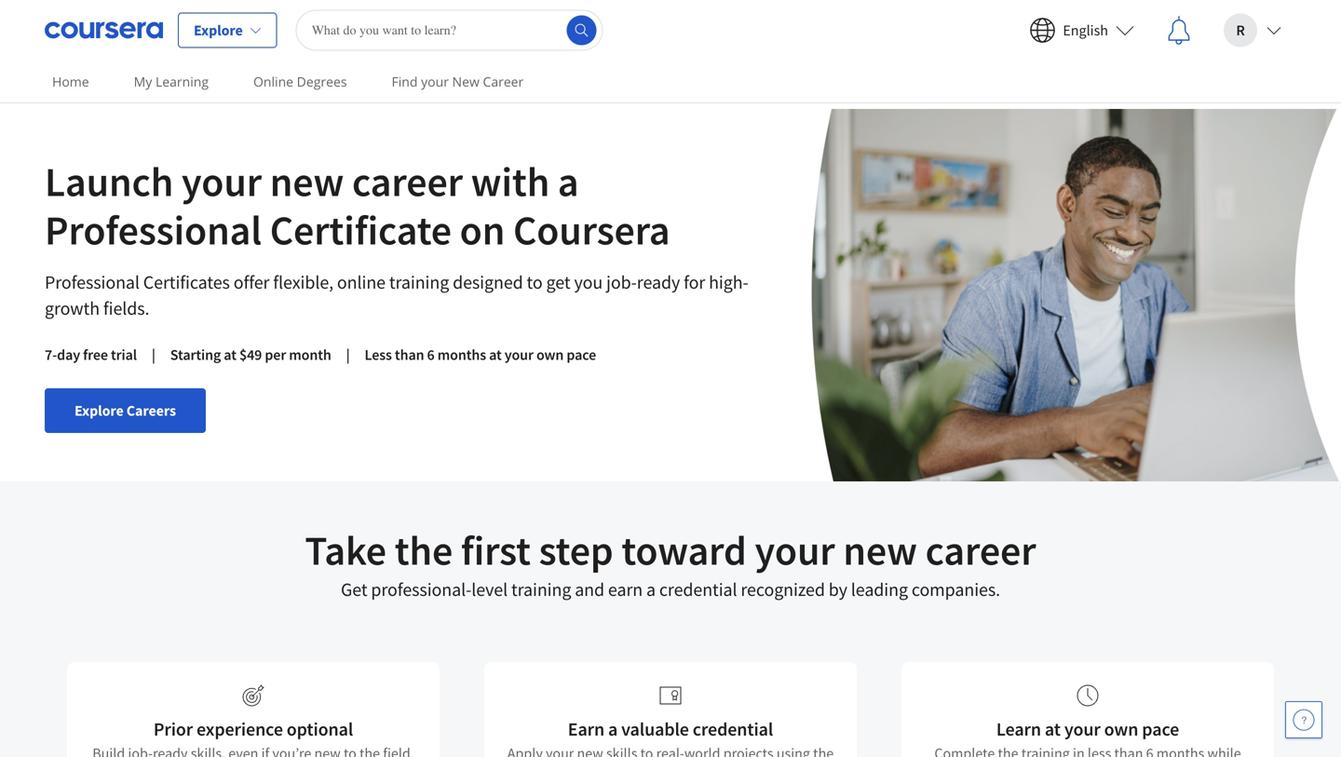 Task type: describe. For each thing, give the bounding box(es) containing it.
explore careers link
[[45, 388, 206, 433]]

new inside take the first step toward your new career get professional-level training and earn a credential recognized by leading companies.
[[843, 524, 917, 576]]

fields.
[[103, 297, 149, 320]]

learn
[[996, 718, 1041, 741]]

training inside take the first step toward your new career get professional-level training and earn a credential recognized by leading companies.
[[511, 578, 571, 601]]

r
[[1236, 21, 1245, 40]]

launch
[[45, 156, 173, 207]]

professional certificates offer flexible, online training designed to get you job-ready for high- growth fields.
[[45, 271, 748, 320]]

prior
[[153, 718, 193, 741]]

explore for explore careers
[[75, 401, 124, 420]]

level
[[471, 578, 508, 601]]

month | less
[[289, 345, 392, 364]]

career inside launch your new career with a professional certificate on coursera
[[352, 156, 463, 207]]

learn at your own pace
[[996, 718, 1179, 741]]

my learning link
[[126, 61, 216, 102]]

home link
[[45, 61, 97, 102]]

0 horizontal spatial own
[[536, 345, 564, 364]]

$49
[[239, 345, 262, 364]]

toward
[[621, 524, 747, 576]]

6
[[427, 345, 435, 364]]

earn
[[608, 578, 643, 601]]

find your new career link
[[384, 61, 531, 102]]

r button
[[1209, 0, 1296, 60]]

learning
[[156, 73, 209, 90]]

prior experience optional
[[153, 718, 353, 741]]

growth
[[45, 297, 100, 320]]

find your new career
[[392, 73, 524, 90]]

professional inside professional certificates offer flexible, online training designed to get you job-ready for high- growth fields.
[[45, 271, 140, 294]]

take
[[305, 524, 386, 576]]

1 vertical spatial own
[[1104, 718, 1138, 741]]

offer
[[233, 271, 270, 294]]

free
[[83, 345, 108, 364]]

optional
[[287, 718, 353, 741]]

1 horizontal spatial a
[[608, 718, 618, 741]]

your inside launch your new career with a professional certificate on coursera
[[181, 156, 262, 207]]

online
[[337, 271, 386, 294]]

first
[[461, 524, 531, 576]]

7-
[[45, 345, 57, 364]]

earn a valuable credential
[[568, 718, 773, 741]]

explore careers
[[75, 401, 176, 420]]

0 horizontal spatial at
[[224, 345, 236, 364]]

1 horizontal spatial at
[[489, 345, 502, 364]]

my
[[134, 73, 152, 90]]

launch your new career with a professional certificate on coursera
[[45, 156, 670, 256]]

online degrees
[[253, 73, 347, 90]]

a inside launch your new career with a professional certificate on coursera
[[558, 156, 579, 207]]

explore for explore
[[194, 21, 243, 40]]

training inside professional certificates offer flexible, online training designed to get you job-ready for high- growth fields.
[[389, 271, 449, 294]]

trial | starting
[[111, 345, 221, 364]]

job-
[[606, 271, 637, 294]]

help center image
[[1293, 709, 1315, 731]]

credential inside take the first step toward your new career get professional-level training and earn a credential recognized by leading companies.
[[659, 578, 737, 601]]

career
[[483, 73, 524, 90]]

find
[[392, 73, 418, 90]]

valuable
[[621, 718, 689, 741]]

for
[[684, 271, 705, 294]]

professional inside launch your new career with a professional certificate on coursera
[[45, 204, 262, 256]]



Task type: vqa. For each thing, say whether or not it's contained in the screenshot.
the leftmost training
yes



Task type: locate. For each thing, give the bounding box(es) containing it.
the
[[395, 524, 453, 576]]

english
[[1063, 21, 1108, 40]]

2 vertical spatial a
[[608, 718, 618, 741]]

1 vertical spatial professional
[[45, 271, 140, 294]]

1 vertical spatial career
[[925, 524, 1036, 576]]

career
[[352, 156, 463, 207], [925, 524, 1036, 576]]

careers
[[126, 401, 176, 420]]

get
[[341, 578, 367, 601]]

at right months at the left top of page
[[489, 345, 502, 364]]

0 horizontal spatial pace
[[567, 345, 596, 364]]

own
[[536, 345, 564, 364], [1104, 718, 1138, 741]]

7-day free trial | starting at $49 per month | less than 6 months at your own pace
[[45, 345, 596, 364]]

1 horizontal spatial training
[[511, 578, 571, 601]]

ready
[[637, 271, 680, 294]]

by
[[829, 578, 847, 601]]

explore left careers
[[75, 401, 124, 420]]

leading
[[851, 578, 908, 601]]

0 horizontal spatial career
[[352, 156, 463, 207]]

1 vertical spatial new
[[843, 524, 917, 576]]

a
[[558, 156, 579, 207], [646, 578, 656, 601], [608, 718, 618, 741]]

day
[[57, 345, 80, 364]]

a inside take the first step toward your new career get professional-level training and earn a credential recognized by leading companies.
[[646, 578, 656, 601]]

2 professional from the top
[[45, 271, 140, 294]]

0 vertical spatial credential
[[659, 578, 737, 601]]

your
[[421, 73, 449, 90], [181, 156, 262, 207], [505, 345, 533, 364], [755, 524, 835, 576], [1064, 718, 1101, 741]]

at right learn
[[1045, 718, 1061, 741]]

flexible,
[[273, 271, 333, 294]]

than
[[395, 345, 424, 364]]

0 horizontal spatial explore
[[75, 401, 124, 420]]

take the first step toward your new career get professional-level training and earn a credential recognized by leading companies.
[[305, 524, 1036, 601]]

0 horizontal spatial a
[[558, 156, 579, 207]]

new
[[452, 73, 479, 90]]

a right "earn"
[[608, 718, 618, 741]]

you
[[574, 271, 603, 294]]

1 horizontal spatial explore
[[194, 21, 243, 40]]

professional-
[[371, 578, 471, 601]]

credential
[[659, 578, 737, 601], [693, 718, 773, 741]]

coursera image
[[45, 15, 163, 45]]

professional up growth on the left top
[[45, 271, 140, 294]]

1 vertical spatial pace
[[1142, 718, 1179, 741]]

certificate
[[270, 204, 452, 256]]

designed
[[453, 271, 523, 294]]

new inside launch your new career with a professional certificate on coursera
[[270, 156, 344, 207]]

a right earn
[[646, 578, 656, 601]]

step
[[539, 524, 613, 576]]

new
[[270, 156, 344, 207], [843, 524, 917, 576]]

on
[[460, 204, 505, 256]]

online
[[253, 73, 293, 90]]

professional
[[45, 204, 262, 256], [45, 271, 140, 294]]

certificates
[[143, 271, 230, 294]]

months
[[437, 345, 486, 364]]

0 horizontal spatial new
[[270, 156, 344, 207]]

explore
[[194, 21, 243, 40], [75, 401, 124, 420]]

credential right valuable
[[693, 718, 773, 741]]

0 vertical spatial professional
[[45, 204, 262, 256]]

1 professional from the top
[[45, 204, 262, 256]]

0 vertical spatial pace
[[567, 345, 596, 364]]

1 vertical spatial a
[[646, 578, 656, 601]]

per
[[265, 345, 286, 364]]

pace
[[567, 345, 596, 364], [1142, 718, 1179, 741]]

and
[[575, 578, 604, 601]]

experience
[[196, 718, 283, 741]]

english button
[[1014, 0, 1149, 60]]

What do you want to learn? text field
[[296, 10, 603, 51]]

1 horizontal spatial own
[[1104, 718, 1138, 741]]

professional up certificates
[[45, 204, 262, 256]]

0 horizontal spatial training
[[389, 271, 449, 294]]

training
[[389, 271, 449, 294], [511, 578, 571, 601]]

your inside take the first step toward your new career get professional-level training and earn a credential recognized by leading companies.
[[755, 524, 835, 576]]

to
[[527, 271, 543, 294]]

companies.
[[912, 578, 1000, 601]]

recognized
[[741, 578, 825, 601]]

a right with
[[558, 156, 579, 207]]

explore up learning
[[194, 21, 243, 40]]

explore button
[[178, 13, 277, 48]]

training left and
[[511, 578, 571, 601]]

2 horizontal spatial at
[[1045, 718, 1061, 741]]

0 vertical spatial own
[[536, 345, 564, 364]]

1 vertical spatial training
[[511, 578, 571, 601]]

degrees
[[297, 73, 347, 90]]

get
[[546, 271, 570, 294]]

at
[[224, 345, 236, 364], [489, 345, 502, 364], [1045, 718, 1061, 741]]

online degrees link
[[246, 61, 354, 102]]

at left $49
[[224, 345, 236, 364]]

0 vertical spatial training
[[389, 271, 449, 294]]

career inside take the first step toward your new career get professional-level training and earn a credential recognized by leading companies.
[[925, 524, 1036, 576]]

home
[[52, 73, 89, 90]]

1 vertical spatial explore
[[75, 401, 124, 420]]

1 horizontal spatial career
[[925, 524, 1036, 576]]

1 vertical spatial credential
[[693, 718, 773, 741]]

high-
[[709, 271, 748, 294]]

0 vertical spatial career
[[352, 156, 463, 207]]

explore inside popup button
[[194, 21, 243, 40]]

2 horizontal spatial a
[[646, 578, 656, 601]]

1 horizontal spatial new
[[843, 524, 917, 576]]

credential down toward
[[659, 578, 737, 601]]

with
[[471, 156, 550, 207]]

1 horizontal spatial pace
[[1142, 718, 1179, 741]]

0 vertical spatial explore
[[194, 21, 243, 40]]

0 vertical spatial new
[[270, 156, 344, 207]]

earn
[[568, 718, 605, 741]]

0 vertical spatial a
[[558, 156, 579, 207]]

None search field
[[296, 10, 603, 51]]

coursera
[[513, 204, 670, 256]]

my learning
[[134, 73, 209, 90]]

training right online
[[389, 271, 449, 294]]



